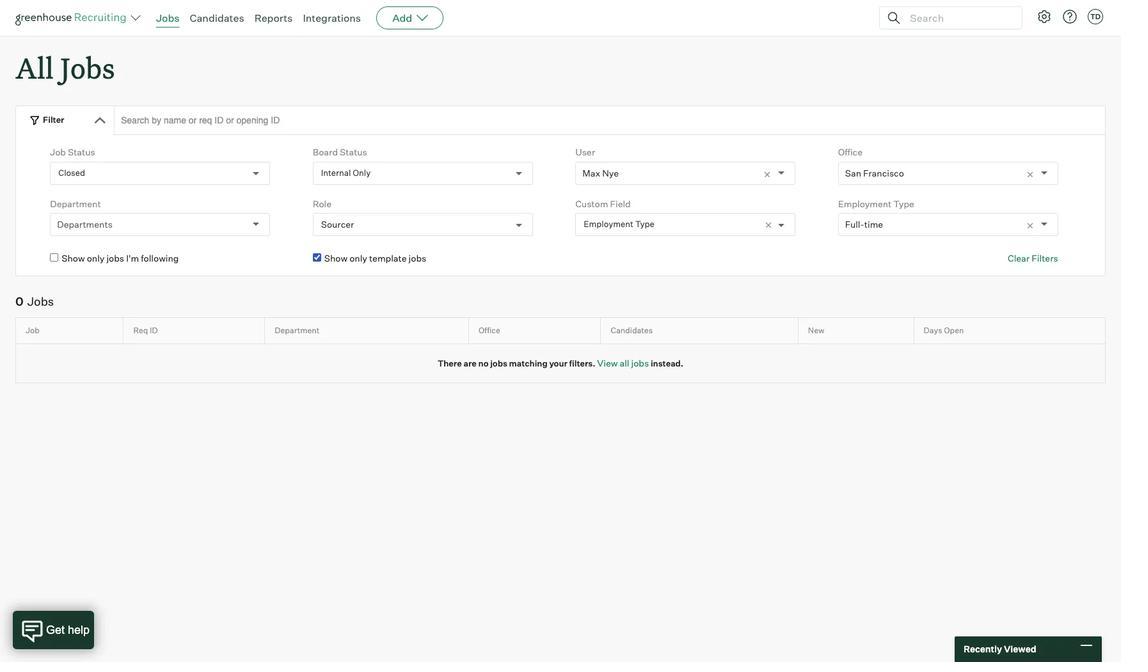 Task type: describe. For each thing, give the bounding box(es) containing it.
days open
[[924, 326, 964, 335]]

instead.
[[651, 358, 684, 368]]

role
[[313, 198, 332, 209]]

td button
[[1085, 6, 1106, 27]]

req id
[[133, 326, 158, 335]]

status for board status
[[340, 147, 367, 158]]

full-
[[845, 219, 865, 230]]

view
[[597, 358, 618, 368]]

show only template jobs
[[324, 253, 426, 264]]

matching
[[509, 358, 548, 368]]

closed
[[58, 168, 85, 178]]

view all jobs link
[[597, 358, 649, 368]]

san francisco option
[[845, 167, 904, 178]]

Show only jobs I'm following checkbox
[[50, 254, 58, 262]]

custom field
[[575, 198, 631, 209]]

recently viewed
[[964, 644, 1037, 655]]

filter
[[43, 115, 64, 125]]

0 horizontal spatial office
[[479, 326, 500, 335]]

new
[[808, 326, 825, 335]]

board
[[313, 147, 338, 158]]

your
[[549, 358, 568, 368]]

there are no jobs matching your filters. view all jobs instead.
[[438, 358, 684, 368]]

reports
[[254, 12, 293, 24]]

1 vertical spatial department
[[275, 326, 320, 335]]

template
[[369, 253, 407, 264]]

configure image
[[1037, 9, 1052, 24]]

clear value element for san francisco
[[1026, 162, 1041, 184]]

clear filters link
[[1008, 252, 1058, 265]]

0 vertical spatial employment
[[838, 198, 892, 209]]

there
[[438, 358, 462, 368]]

viewed
[[1004, 644, 1037, 655]]

greenhouse recruiting image
[[15, 10, 131, 26]]

jobs inside the there are no jobs matching your filters. view all jobs instead.
[[490, 358, 507, 368]]

recently
[[964, 644, 1002, 655]]

i'm
[[126, 253, 139, 264]]

full-time option
[[845, 219, 883, 230]]

1 horizontal spatial office
[[838, 147, 863, 158]]

jobs right all
[[631, 358, 649, 368]]

job for job status
[[50, 147, 66, 158]]

1 horizontal spatial employment type
[[838, 198, 914, 209]]

jobs link
[[156, 12, 180, 24]]

san
[[845, 167, 861, 178]]

following
[[141, 253, 179, 264]]

sourcer
[[321, 219, 354, 230]]

all
[[15, 49, 54, 86]]

0
[[15, 294, 24, 308]]

add button
[[376, 6, 444, 29]]

internal
[[321, 168, 351, 178]]

clear value element for full-time
[[1026, 214, 1041, 236]]

are
[[464, 358, 477, 368]]



Task type: locate. For each thing, give the bounding box(es) containing it.
reports link
[[254, 12, 293, 24]]

clear value element for max nye
[[763, 162, 778, 184]]

1 clear value image from the left
[[763, 170, 772, 179]]

0 horizontal spatial candidates
[[190, 12, 244, 24]]

candidates right jobs link
[[190, 12, 244, 24]]

all jobs
[[15, 49, 115, 86]]

1 horizontal spatial candidates
[[611, 326, 653, 335]]

job
[[50, 147, 66, 158], [26, 326, 40, 335]]

only down the departments at the left top
[[87, 253, 105, 264]]

max nye
[[583, 167, 619, 178]]

jobs for all jobs
[[60, 49, 115, 86]]

job status
[[50, 147, 95, 158]]

job up closed
[[50, 147, 66, 158]]

nye
[[602, 167, 619, 178]]

employment type up time
[[838, 198, 914, 209]]

0 horizontal spatial show
[[62, 253, 85, 264]]

integrations link
[[303, 12, 361, 24]]

0 horizontal spatial employment type
[[584, 219, 655, 229]]

0 vertical spatial job
[[50, 147, 66, 158]]

integrations
[[303, 12, 361, 24]]

req
[[133, 326, 148, 335]]

time
[[865, 219, 883, 230]]

0 vertical spatial office
[[838, 147, 863, 158]]

0 vertical spatial employment type
[[838, 198, 914, 209]]

status
[[68, 147, 95, 158], [340, 147, 367, 158]]

0 vertical spatial type
[[894, 198, 914, 209]]

filters
[[1032, 253, 1058, 264]]

internal only
[[321, 168, 371, 178]]

jobs right 'template'
[[409, 253, 426, 264]]

jobs for 0 jobs
[[27, 294, 54, 308]]

employment type down field
[[584, 219, 655, 229]]

employment type
[[838, 198, 914, 209], [584, 219, 655, 229]]

max nye option
[[583, 167, 619, 178]]

no
[[478, 358, 489, 368]]

clear filters
[[1008, 253, 1058, 264]]

employment down custom field
[[584, 219, 633, 229]]

clear value image for san francisco
[[1026, 170, 1035, 179]]

office up 'no'
[[479, 326, 500, 335]]

jobs
[[156, 12, 180, 24], [60, 49, 115, 86], [27, 294, 54, 308]]

Search by name or req ID or opening ID text field
[[114, 106, 1106, 135]]

2 status from the left
[[340, 147, 367, 158]]

1 vertical spatial candidates
[[611, 326, 653, 335]]

1 vertical spatial employment type
[[584, 219, 655, 229]]

1 horizontal spatial clear value image
[[1026, 170, 1035, 179]]

jobs
[[107, 253, 124, 264], [409, 253, 426, 264], [631, 358, 649, 368], [490, 358, 507, 368]]

0 horizontal spatial employment
[[584, 219, 633, 229]]

0 horizontal spatial job
[[26, 326, 40, 335]]

1 status from the left
[[68, 147, 95, 158]]

1 vertical spatial job
[[26, 326, 40, 335]]

jobs right 'no'
[[490, 358, 507, 368]]

only for jobs
[[87, 253, 105, 264]]

1 only from the left
[[87, 253, 105, 264]]

francisco
[[863, 167, 904, 178]]

jobs left "candidates" link on the left top of page
[[156, 12, 180, 24]]

clear
[[1008, 253, 1030, 264]]

0 vertical spatial department
[[50, 198, 101, 209]]

1 show from the left
[[62, 253, 85, 264]]

show for show only template jobs
[[324, 253, 348, 264]]

1 vertical spatial type
[[635, 219, 655, 229]]

2 vertical spatial jobs
[[27, 294, 54, 308]]

jobs down greenhouse recruiting image
[[60, 49, 115, 86]]

jobs right 0
[[27, 294, 54, 308]]

0 horizontal spatial department
[[50, 198, 101, 209]]

status up closed
[[68, 147, 95, 158]]

1 vertical spatial employment
[[584, 219, 633, 229]]

0 vertical spatial candidates
[[190, 12, 244, 24]]

show only jobs i'm following
[[62, 253, 179, 264]]

clear value element
[[763, 162, 778, 184], [1026, 162, 1041, 184], [1026, 214, 1041, 236]]

candidates link
[[190, 12, 244, 24]]

td
[[1090, 12, 1101, 21]]

Search text field
[[907, 9, 1011, 27]]

status up internal only
[[340, 147, 367, 158]]

clear value image
[[1026, 222, 1035, 231]]

Show only template jobs checkbox
[[313, 254, 321, 262]]

1 horizontal spatial department
[[275, 326, 320, 335]]

only for template
[[350, 253, 367, 264]]

user
[[575, 147, 595, 158]]

0 horizontal spatial jobs
[[27, 294, 54, 308]]

only
[[87, 253, 105, 264], [350, 253, 367, 264]]

departments
[[57, 219, 113, 230]]

1 horizontal spatial job
[[50, 147, 66, 158]]

only left 'template'
[[350, 253, 367, 264]]

all
[[620, 358, 629, 368]]

type
[[894, 198, 914, 209], [635, 219, 655, 229]]

candidates up all
[[611, 326, 653, 335]]

open
[[944, 326, 964, 335]]

0 vertical spatial jobs
[[156, 12, 180, 24]]

job for job
[[26, 326, 40, 335]]

employment
[[838, 198, 892, 209], [584, 219, 633, 229]]

2 show from the left
[[324, 253, 348, 264]]

show right show only jobs i'm following "checkbox"
[[62, 253, 85, 264]]

1 horizontal spatial type
[[894, 198, 914, 209]]

0 horizontal spatial only
[[87, 253, 105, 264]]

2 clear value image from the left
[[1026, 170, 1035, 179]]

0 horizontal spatial status
[[68, 147, 95, 158]]

0 horizontal spatial type
[[635, 219, 655, 229]]

1 horizontal spatial jobs
[[60, 49, 115, 86]]

1 horizontal spatial employment
[[838, 198, 892, 209]]

board status
[[313, 147, 367, 158]]

0 jobs
[[15, 294, 54, 308]]

1 vertical spatial office
[[479, 326, 500, 335]]

show
[[62, 253, 85, 264], [324, 253, 348, 264]]

department
[[50, 198, 101, 209], [275, 326, 320, 335]]

show right show only template jobs checkbox on the top of page
[[324, 253, 348, 264]]

1 horizontal spatial show
[[324, 253, 348, 264]]

show for show only jobs i'm following
[[62, 253, 85, 264]]

candidates
[[190, 12, 244, 24], [611, 326, 653, 335]]

custom
[[575, 198, 608, 209]]

san francisco
[[845, 167, 904, 178]]

days
[[924, 326, 942, 335]]

jobs left i'm
[[107, 253, 124, 264]]

2 only from the left
[[350, 253, 367, 264]]

0 horizontal spatial clear value image
[[763, 170, 772, 179]]

only
[[353, 168, 371, 178]]

max
[[583, 167, 600, 178]]

office
[[838, 147, 863, 158], [479, 326, 500, 335]]

td button
[[1088, 9, 1103, 24]]

full-time
[[845, 219, 883, 230]]

job down 0 jobs
[[26, 326, 40, 335]]

filters.
[[569, 358, 596, 368]]

clear value image
[[763, 170, 772, 179], [1026, 170, 1035, 179]]

clear value image for max nye
[[763, 170, 772, 179]]

office up san
[[838, 147, 863, 158]]

id
[[150, 326, 158, 335]]

1 horizontal spatial status
[[340, 147, 367, 158]]

2 horizontal spatial jobs
[[156, 12, 180, 24]]

1 horizontal spatial only
[[350, 253, 367, 264]]

add
[[392, 12, 412, 24]]

status for job status
[[68, 147, 95, 158]]

1 vertical spatial jobs
[[60, 49, 115, 86]]

employment up full-time
[[838, 198, 892, 209]]

field
[[610, 198, 631, 209]]



Task type: vqa. For each thing, say whether or not it's contained in the screenshot.
rightmost 'Department'
yes



